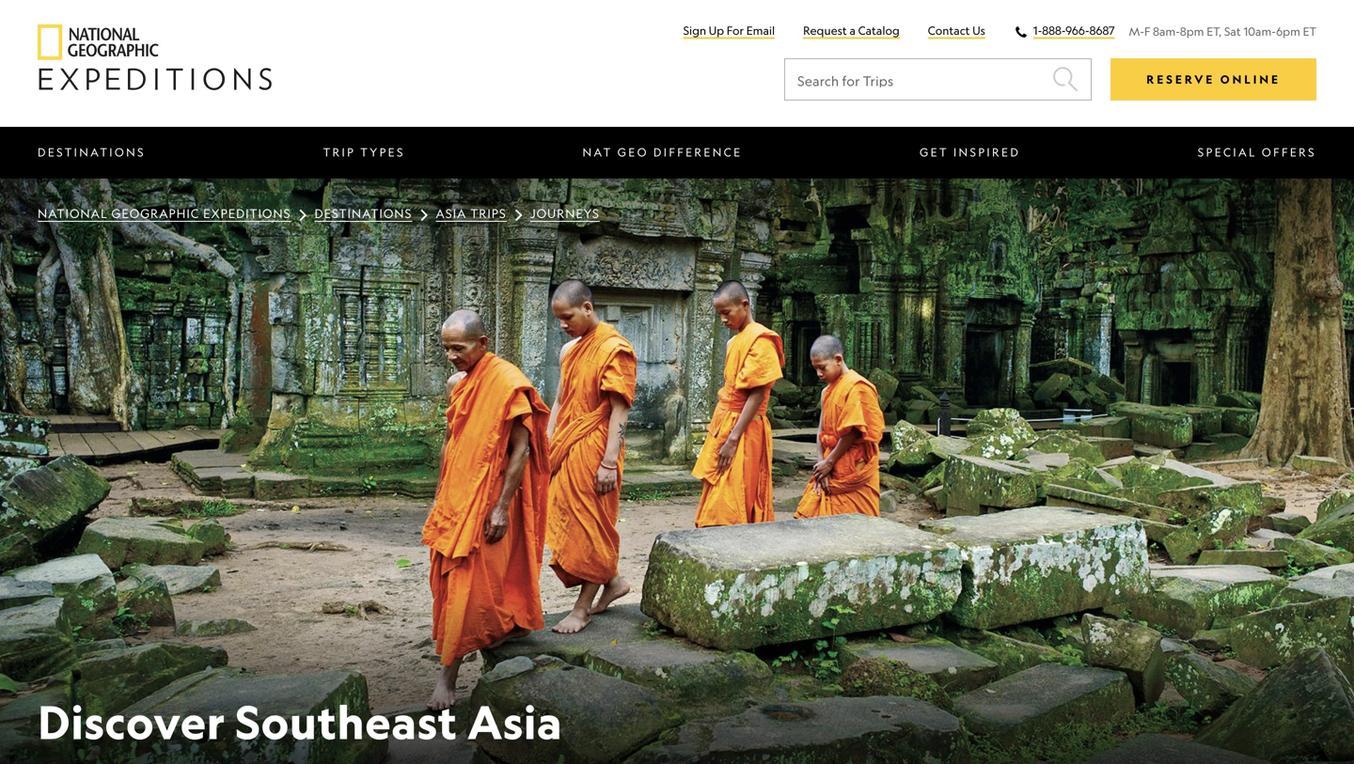 Task type: describe. For each thing, give the bounding box(es) containing it.
trip types button
[[295, 127, 433, 178]]

m-f 8am-8pm et, sat 10am-6pm et
[[1129, 25, 1317, 38]]

special offers link
[[1170, 127, 1345, 178]]

special offers
[[1198, 145, 1317, 159]]

f
[[1145, 25, 1151, 38]]

sign up for email link
[[683, 24, 775, 39]]

1-
[[1033, 24, 1042, 37]]

national geographic expeditions link
[[38, 206, 291, 222]]

contact us link
[[928, 24, 985, 39]]

trip types
[[323, 145, 405, 159]]

geographic
[[111, 206, 200, 221]]

contact
[[928, 24, 970, 37]]

1 horizontal spatial destinations
[[315, 206, 412, 221]]

inspired
[[954, 145, 1021, 159]]

catalog
[[858, 24, 900, 37]]

difference
[[654, 145, 742, 159]]

email
[[747, 24, 775, 37]]

reserve
[[1147, 72, 1215, 86]]

destinations link
[[315, 206, 412, 222]]

trips
[[471, 206, 507, 221]]

national
[[38, 206, 108, 221]]

chevron right icon image for destinations
[[420, 209, 428, 221]]

discover southeast asia
[[38, 694, 563, 751]]

6pm
[[1276, 25, 1301, 38]]

types
[[360, 145, 405, 159]]

destinations button
[[9, 127, 174, 178]]

trip
[[323, 145, 356, 159]]

asia trips link
[[436, 206, 507, 222]]

for
[[727, 24, 744, 37]]

1 horizontal spatial asia
[[467, 694, 563, 751]]

888-
[[1042, 24, 1066, 37]]

chevron right icon image for asia trips
[[514, 209, 523, 221]]

discover
[[38, 694, 226, 751]]



Task type: locate. For each thing, give the bounding box(es) containing it.
southeast
[[235, 694, 458, 751]]

a
[[850, 24, 856, 37]]

0 horizontal spatial asia
[[436, 206, 467, 221]]

966-
[[1066, 24, 1090, 37]]

nat geo difference
[[583, 145, 742, 159]]

10am-
[[1244, 25, 1276, 38]]

None text field
[[785, 58, 1092, 101]]

0 vertical spatial asia
[[436, 206, 467, 221]]

special
[[1198, 145, 1257, 159]]

national geographic expeditions logo image
[[38, 24, 272, 90]]

national geographic expeditions
[[38, 206, 291, 221]]

destinations up national
[[38, 145, 146, 159]]

get inspired
[[920, 145, 1021, 159]]

journeys link
[[530, 206, 600, 222]]

reserve online link
[[1111, 58, 1317, 101]]

get
[[920, 145, 949, 159]]

request a catalog link
[[803, 24, 900, 39]]

request a catalog
[[803, 24, 900, 37]]

sat
[[1225, 25, 1241, 38]]

1 vertical spatial asia
[[467, 694, 563, 751]]

8am-
[[1153, 25, 1180, 38]]

chevron right icon image left asia trips "link"
[[420, 209, 428, 221]]

destinations down trip types dropdown button
[[315, 206, 412, 221]]

journeys
[[530, 206, 600, 221]]

et,
[[1207, 25, 1222, 38]]

0 horizontal spatial destinations
[[38, 145, 146, 159]]

2 horizontal spatial chevron right icon image
[[514, 209, 523, 221]]

8687
[[1090, 24, 1115, 37]]

0 horizontal spatial chevron right icon image
[[299, 209, 307, 221]]

destinations
[[38, 145, 146, 159], [315, 206, 412, 221]]

chevron right icon image right trips
[[514, 209, 523, 221]]

offers
[[1262, 145, 1317, 159]]

1 chevron right icon image from the left
[[299, 209, 307, 221]]

online
[[1221, 72, 1281, 86]]

1 horizontal spatial chevron right icon image
[[420, 209, 428, 221]]

1-888-966-8687
[[1033, 24, 1115, 37]]

3 chevron right icon image from the left
[[514, 209, 523, 221]]

sign up for email
[[683, 24, 775, 37]]

2 chevron right icon image from the left
[[420, 209, 428, 221]]

et
[[1303, 25, 1317, 38]]

chevron right icon image right expeditions
[[299, 209, 307, 221]]

up
[[709, 24, 724, 37]]

geo
[[618, 145, 649, 159]]

1-888-966-8687 link
[[1033, 24, 1115, 39]]

destinations inside dropdown button
[[38, 145, 146, 159]]

1 vertical spatial destinations
[[315, 206, 412, 221]]

chevron right icon image
[[299, 209, 307, 221], [420, 209, 428, 221], [514, 209, 523, 221]]

m-
[[1129, 25, 1145, 38]]

asia trips
[[436, 206, 507, 221]]

sign
[[683, 24, 706, 37]]

main navigation menu bar
[[0, 127, 1354, 179]]

contact us
[[928, 24, 985, 37]]

asia inside asia trips "link"
[[436, 206, 467, 221]]

nat
[[583, 145, 613, 159]]

None field
[[785, 58, 1092, 101], [785, 58, 1092, 101], [785, 58, 1092, 101], [785, 58, 1092, 101]]

chevron right icon image for national geographic expeditions
[[299, 209, 307, 221]]

discover southeast asia monks.jpg image
[[0, 179, 1354, 765]]

nat geo difference button
[[554, 127, 771, 178]]

us
[[973, 24, 985, 37]]

get inspired button
[[892, 127, 1049, 178]]

0 vertical spatial destinations
[[38, 145, 146, 159]]

request
[[803, 24, 847, 37]]

expeditions
[[203, 206, 291, 221]]

asia
[[436, 206, 467, 221], [467, 694, 563, 751]]

reserve online
[[1147, 72, 1281, 86]]

8pm
[[1180, 25, 1204, 38]]

search icon image
[[1053, 65, 1080, 93]]

phone number image
[[1014, 24, 1029, 39]]



Task type: vqa. For each thing, say whether or not it's contained in the screenshot.
second The from the bottom of the page
no



